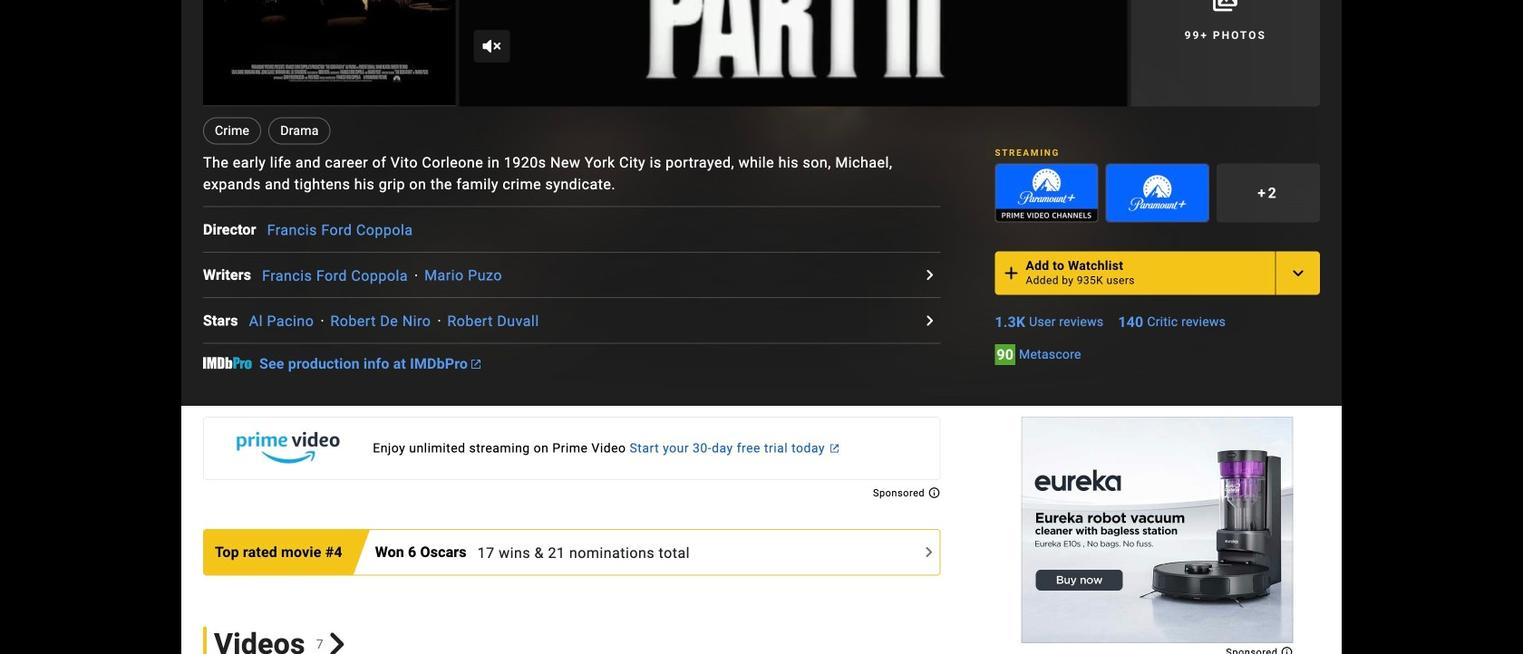 Task type: locate. For each thing, give the bounding box(es) containing it.
sponsored content section
[[1022, 417, 1294, 655]]

group
[[203, 0, 456, 107], [459, 0, 1128, 107], [995, 164, 1099, 223], [1106, 164, 1210, 223]]

see full cast and crew element
[[203, 219, 267, 241]]

1 horizontal spatial watch on paramount+ image
[[1107, 164, 1209, 222]]

0 vertical spatial see full cast and crew image
[[919, 264, 941, 286]]

watch on paramount+ image
[[996, 164, 1098, 222], [1107, 164, 1209, 222]]

1 vertical spatial see full cast and crew image
[[919, 310, 941, 332]]

add image
[[1001, 263, 1023, 284]]

see more awards and nominations image
[[918, 542, 940, 564]]

watch the godfather: part ii element
[[459, 0, 1128, 107]]

see full cast and crew image
[[919, 264, 941, 286], [919, 310, 941, 332]]

2 watch on paramount+ image from the left
[[1107, 164, 1209, 222]]

0 horizontal spatial watch on paramount+ image
[[996, 164, 1098, 222]]



Task type: vqa. For each thing, say whether or not it's contained in the screenshot.
the rightmost star inline icon
no



Task type: describe. For each thing, give the bounding box(es) containing it.
al pacino in the godfather part ii (1974) image
[[203, 0, 456, 105]]

volume off image
[[481, 36, 503, 57]]

1 see full cast and crew image from the top
[[919, 264, 941, 286]]

video player application
[[459, 0, 1128, 107]]

trailer for the godfather: part ii image
[[459, 0, 1128, 107]]

chevron right inline image
[[325, 634, 349, 655]]

1 watch on paramount+ image from the left
[[996, 164, 1098, 222]]

2 see full cast and crew image from the top
[[919, 310, 941, 332]]

launch inline image
[[472, 360, 481, 369]]

add title to another list image
[[1288, 263, 1310, 284]]



